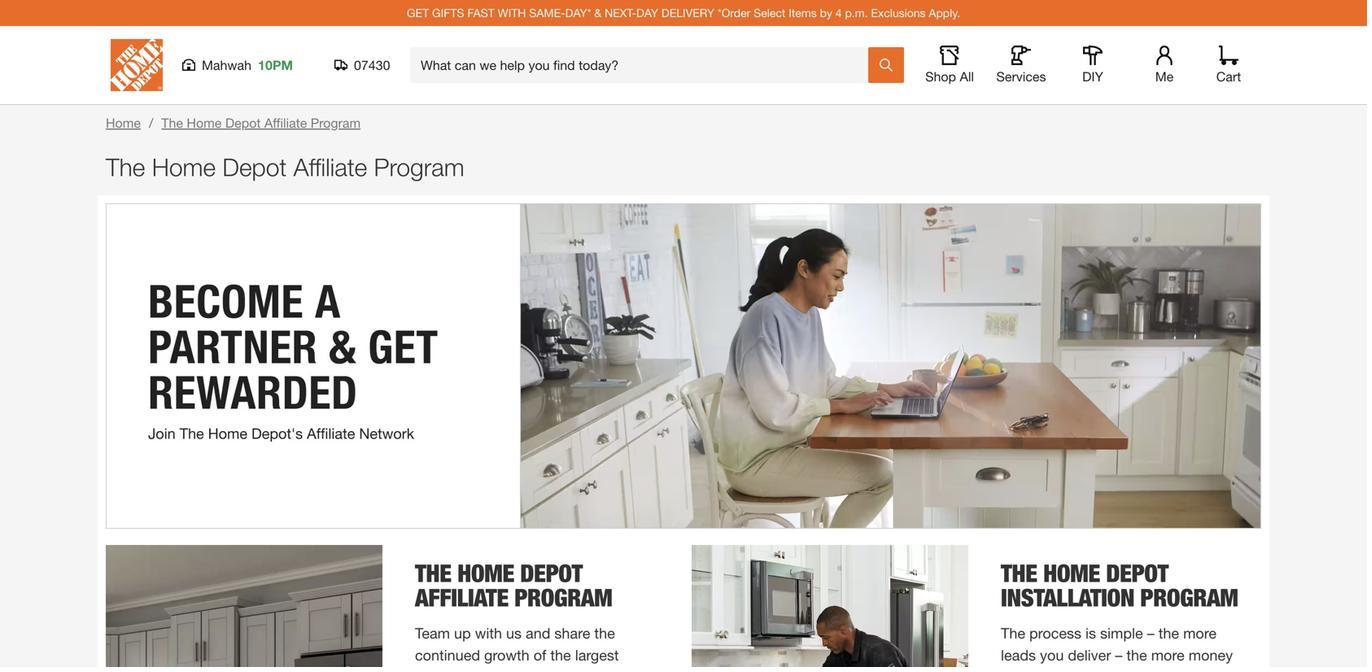 Task type: locate. For each thing, give the bounding box(es) containing it.
home
[[106, 115, 141, 131], [187, 115, 222, 131], [152, 153, 216, 182], [458, 559, 514, 588], [1044, 559, 1100, 588]]

and
[[526, 625, 551, 642]]

day
[[637, 6, 658, 20]]

services
[[997, 69, 1046, 84]]

1 horizontal spatial the home depot affiliate program link
[[415, 559, 659, 623]]

with
[[498, 6, 526, 20]]

the up team on the left of the page
[[415, 559, 452, 588]]

items
[[789, 6, 817, 20]]

the right simple
[[1159, 625, 1179, 642]]

the right home link
[[161, 115, 183, 131]]

the process is simple – the more leads you deliver – the more mone link
[[1001, 623, 1245, 667]]

gifts
[[432, 6, 464, 20]]

get
[[407, 6, 429, 20]]

more right simple
[[1184, 625, 1217, 642]]

0 vertical spatial more
[[1184, 625, 1217, 642]]

share
[[555, 625, 590, 642]]

0 vertical spatial the home depot affiliate program
[[161, 115, 361, 131]]

the
[[161, 115, 183, 131], [106, 153, 145, 182], [415, 559, 452, 588], [1001, 559, 1038, 588], [1001, 625, 1026, 642]]

–
[[1147, 625, 1155, 642], [1115, 647, 1123, 664]]

cart
[[1217, 69, 1242, 84]]

1 vertical spatial –
[[1115, 647, 1123, 664]]

cart link
[[1211, 46, 1247, 85]]

the
[[595, 625, 615, 642], [1159, 625, 1179, 642], [551, 647, 571, 664], [1127, 647, 1147, 664]]

the home depot installation program link
[[1001, 559, 1245, 623]]

you
[[1040, 647, 1064, 664]]

the down home link
[[106, 153, 145, 182]]

by
[[820, 6, 833, 20]]

the home depot affiliate program image
[[106, 545, 383, 667]]

the home depot affiliate program
[[161, 115, 361, 131], [106, 153, 465, 182], [415, 559, 612, 613]]

shop all button
[[924, 46, 976, 85]]

1 vertical spatial the home depot affiliate program
[[106, 153, 465, 182]]

the inside the home depot affiliate program
[[415, 559, 452, 588]]

the home depot affiliate program link down 'mahwah 10pm'
[[161, 115, 361, 131]]

program inside the home depot affiliate program
[[515, 584, 612, 613]]

installation
[[1001, 584, 1135, 613]]

delivery
[[662, 6, 715, 20]]

the inside the home depot installation program
[[1001, 559, 1038, 588]]

the home depot affiliate program link
[[161, 115, 361, 131], [415, 559, 659, 623]]

get gifts fast with same-day* & next-day delivery *order select items by 4 p.m. exclusions apply.
[[407, 6, 961, 20]]

the up leads on the bottom of the page
[[1001, 625, 1026, 642]]

0 horizontal spatial the home depot affiliate program link
[[161, 115, 361, 131]]

affiliate
[[264, 115, 307, 131], [294, 153, 367, 182], [415, 584, 509, 613]]

fast
[[467, 6, 495, 20]]

next-
[[605, 6, 637, 20]]

depot
[[225, 115, 261, 131], [223, 153, 287, 182], [520, 559, 583, 588], [1106, 559, 1169, 588]]

more
[[1184, 625, 1217, 642], [1152, 647, 1185, 664]]

0 vertical spatial the home depot affiliate program link
[[161, 115, 361, 131]]

the process is simple – the more leads you deliver – the more mone
[[1001, 625, 1241, 667]]

up
[[454, 625, 471, 642]]

4
[[836, 6, 842, 20]]

more right deliver
[[1152, 647, 1185, 664]]

program
[[311, 115, 361, 131], [374, 153, 465, 182], [515, 584, 612, 613], [1141, 584, 1239, 613]]

depot inside the home depot affiliate program
[[520, 559, 583, 588]]

with
[[475, 625, 502, 642]]

– down simple
[[1115, 647, 1123, 664]]

process
[[1030, 625, 1082, 642]]

10pm
[[258, 57, 293, 73]]

home link
[[106, 115, 141, 131]]

mahwah
[[202, 57, 252, 73]]

the home depot affiliate program link up the and
[[415, 559, 659, 623]]

1 horizontal spatial –
[[1147, 625, 1155, 642]]

shop
[[926, 69, 956, 84]]

simple
[[1100, 625, 1143, 642]]

us
[[506, 625, 522, 642]]

the home depot logo image
[[111, 39, 163, 91]]

– right simple
[[1147, 625, 1155, 642]]

depot inside the home depot installation program
[[1106, 559, 1169, 588]]

2 vertical spatial affiliate
[[415, 584, 509, 613]]

mahwah 10pm
[[202, 57, 293, 73]]

the inside the process is simple – the more leads you deliver – the more mone
[[1001, 625, 1026, 642]]

*order
[[718, 6, 751, 20]]

diy button
[[1067, 46, 1119, 85]]

the for the bottommost the home depot affiliate program link
[[415, 559, 452, 588]]

p.m.
[[845, 6, 868, 20]]

the for the home depot installation program link
[[1001, 559, 1038, 588]]

the up 'process'
[[1001, 559, 1038, 588]]

is
[[1086, 625, 1096, 642]]

2 vertical spatial the home depot affiliate program
[[415, 559, 612, 613]]



Task type: vqa. For each thing, say whether or not it's contained in the screenshot.
the 'Me'
yes



Task type: describe. For each thing, give the bounding box(es) containing it.
same-
[[529, 6, 565, 20]]

all
[[960, 69, 974, 84]]

1 vertical spatial affiliate
[[294, 153, 367, 182]]

0 vertical spatial affiliate
[[264, 115, 307, 131]]

&
[[595, 6, 602, 20]]

0 horizontal spatial –
[[1115, 647, 1123, 664]]

of
[[534, 647, 546, 664]]

the for the process is simple – the more leads you deliver – the more mone link
[[1001, 625, 1026, 642]]

07430 button
[[335, 57, 391, 73]]

What can we help you find today? search field
[[421, 48, 868, 82]]

diy
[[1083, 69, 1104, 84]]

the home depot installation program
[[1001, 559, 1239, 613]]

0 vertical spatial –
[[1147, 625, 1155, 642]]

home inside the home depot installation program
[[1044, 559, 1100, 588]]

1 vertical spatial more
[[1152, 647, 1185, 664]]

the down simple
[[1127, 647, 1147, 664]]

team
[[415, 625, 450, 642]]

select
[[754, 6, 786, 20]]

continued
[[415, 647, 480, 664]]

home services lead program image
[[692, 545, 969, 667]]

shop all
[[926, 69, 974, 84]]

become a partner & get rewarded - join the home depot's affiliate network image
[[106, 203, 1262, 529]]

the right 'share'
[[595, 625, 615, 642]]

the right of
[[551, 647, 571, 664]]

day*
[[565, 6, 591, 20]]

me button
[[1139, 46, 1191, 85]]

exclusions
[[871, 6, 926, 20]]

services button
[[995, 46, 1048, 85]]

me
[[1156, 69, 1174, 84]]

program inside the home depot installation program
[[1141, 584, 1239, 613]]

team up with us and share the continued growth of the larges
[[415, 625, 651, 667]]

1 vertical spatial the home depot affiliate program link
[[415, 559, 659, 623]]

deliver
[[1068, 647, 1111, 664]]

growth
[[484, 647, 530, 664]]

apply.
[[929, 6, 961, 20]]

team up with us and share the continued growth of the larges link
[[415, 623, 659, 667]]

07430
[[354, 57, 390, 73]]

leads
[[1001, 647, 1036, 664]]



